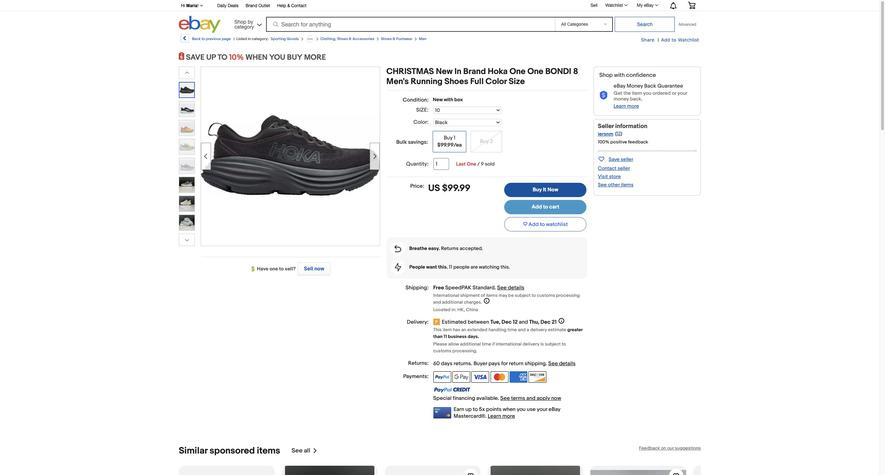 Task type: describe. For each thing, give the bounding box(es) containing it.
seller for contact
[[618, 165, 630, 171]]

subject inside international shipment of items may be subject to customs processing and additional charges.
[[515, 293, 531, 298]]

11 inside the greater than 11 business days.
[[444, 334, 447, 339]]

share | add to watchlist
[[641, 37, 699, 43]]

0 vertical spatial 11
[[449, 264, 452, 270]]

2 vertical spatial items
[[257, 445, 280, 456]]

0 vertical spatial details
[[508, 284, 525, 291]]

you inside the ebay money back guarantee get the item you ordered or your money back. learn more
[[643, 90, 652, 96]]

international shipment of items may be subject to customs processing and additional charges.
[[433, 293, 580, 305]]

brand outlet
[[246, 3, 270, 8]]

with for new
[[444, 97, 453, 103]]

deals
[[228, 3, 239, 8]]

item inside 'us $99.99' main content
[[443, 327, 452, 333]]

us $99.99 main content
[[387, 67, 587, 419]]

watchlist link
[[602, 1, 631, 10]]

dollar sign image
[[251, 266, 257, 272]]

returns
[[454, 360, 471, 367]]

daily deals link
[[217, 2, 239, 10]]

tue,
[[490, 319, 501, 325]]

1 vertical spatial details
[[559, 360, 576, 367]]

learn inside 'us $99.99' main content
[[488, 413, 501, 419]]

category
[[235, 24, 254, 30]]

box
[[454, 97, 463, 103]]

when
[[246, 53, 268, 62]]

it
[[543, 186, 546, 193]]

may
[[499, 293, 507, 298]]

buy it now link
[[504, 183, 587, 197]]

customs inside please allow additional time if international delivery is subject to customs processing.
[[433, 348, 451, 354]]

back.
[[630, 96, 643, 102]]

paypal image
[[433, 371, 451, 383]]

watchlist inside account navigation
[[606, 3, 623, 8]]

0 horizontal spatial one
[[467, 161, 476, 167]]

full
[[470, 77, 484, 87]]

subject inside please allow additional time if international delivery is subject to customs processing.
[[545, 341, 561, 347]]

0 horizontal spatial now
[[314, 265, 324, 272]]

shoes inside the christmas new in brand hoka one one bondi 8 men's  running shoes full color size
[[445, 77, 469, 87]]

add for add to cart
[[532, 204, 542, 210]]

mastercard®.
[[454, 413, 487, 419]]

learn more link for earn up to 5x points when you use your ebay mastercard®.
[[488, 413, 515, 419]]

learn inside the ebay money back guarantee get the item you ordered or your money back. learn more
[[614, 103, 626, 109]]

men
[[419, 36, 427, 41]]

buy 2 button
[[471, 131, 502, 152]]

1
[[454, 134, 456, 141]]

items inside contact seller visit store see other items
[[621, 182, 634, 188]]

hk,
[[458, 307, 465, 312]]

Quantity: text field
[[433, 158, 449, 170]]

goods
[[287, 36, 299, 41]]

1 this. from the left
[[438, 264, 448, 270]]

see up when
[[500, 395, 510, 402]]

christmas new in brand hoka one one bondi 8 men's  running shoes full color size - picture 11 of 20 image
[[201, 115, 380, 196]]

contact seller link
[[598, 165, 630, 171]]

thu,
[[529, 319, 539, 325]]

!
[[197, 3, 199, 8]]

1 vertical spatial new
[[433, 97, 443, 103]]

other
[[608, 182, 620, 188]]

positive
[[610, 139, 627, 145]]

hoka
[[488, 67, 508, 77]]

condition:
[[403, 97, 429, 103]]

picture 16 of 20 image
[[179, 177, 195, 192]]

shop for shop with confidence
[[599, 72, 613, 79]]

quantity:
[[406, 161, 429, 167]]

ebay inside "earn up to 5x points when you use your ebay mastercard®."
[[549, 406, 561, 413]]

guarantee
[[658, 83, 683, 89]]

get
[[614, 90, 623, 96]]

information
[[615, 123, 648, 130]]

shoes & footwear link
[[381, 36, 413, 41]]

and inside international shipment of items may be subject to customs processing and additional charges.
[[433, 299, 441, 305]]

money
[[614, 96, 629, 102]]

sell for sell
[[591, 3, 598, 8]]

business
[[448, 334, 467, 339]]

learn more link for ebay money back guarantee
[[614, 103, 639, 109]]

buy
[[287, 53, 302, 62]]

9
[[481, 161, 484, 167]]

save
[[186, 53, 205, 62]]

in:
[[452, 307, 457, 312]]

12 for information
[[617, 131, 621, 137]]

breathe
[[409, 245, 427, 251]]

add to cart
[[532, 204, 559, 210]]

special
[[433, 395, 452, 402]]

12 link
[[617, 131, 621, 137]]

international
[[433, 293, 459, 298]]

help & contact link
[[277, 2, 307, 10]]

with details__icon image for people want this.
[[395, 263, 401, 272]]

iersnm link
[[598, 131, 614, 137]]

12 for between
[[513, 319, 518, 325]]

to inside button
[[540, 221, 545, 228]]

Search for anything text field
[[267, 18, 554, 31]]

you
[[269, 53, 285, 62]]

delivery alert flag image
[[433, 319, 442, 326]]

your shopping cart image
[[688, 2, 696, 9]]

buy for it
[[533, 186, 542, 193]]

more inside 'us $99.99' main content
[[502, 413, 515, 419]]

more inside the ebay money back guarantee get the item you ordered or your money back. learn more
[[627, 103, 639, 109]]

watching
[[479, 264, 500, 270]]

daily deals
[[217, 3, 239, 8]]

with details__icon image for breathe easy.
[[395, 245, 401, 252]]

sporting
[[271, 36, 286, 41]]

financing
[[453, 395, 475, 402]]

to left previous
[[202, 36, 205, 41]]

international
[[496, 341, 522, 347]]

a
[[527, 327, 529, 333]]

points
[[486, 406, 502, 413]]

shoes & footwear
[[381, 36, 413, 41]]

100%
[[598, 139, 609, 145]]

allow
[[448, 341, 459, 347]]

with details__icon image for ebay money back guarantee
[[599, 91, 608, 100]]

to inside "earn up to 5x points when you use your ebay mastercard®."
[[473, 406, 478, 413]]

sell for sell now
[[304, 265, 313, 272]]

and up a at the bottom right of the page
[[519, 319, 528, 325]]

by
[[248, 19, 253, 25]]

account navigation
[[177, 0, 701, 11]]

21
[[552, 319, 557, 325]]

now
[[548, 186, 558, 193]]

1 dec from the left
[[502, 319, 512, 325]]

shipping
[[525, 360, 546, 367]]

see other items link
[[598, 182, 634, 188]]

are
[[471, 264, 478, 270]]

color inside the christmas new in brand hoka one one bondi 8 men's  running shoes full color size
[[486, 77, 507, 87]]

brand outlet link
[[246, 2, 270, 10]]

have
[[257, 266, 269, 272]]

greater
[[568, 327, 583, 333]]

price:
[[410, 183, 424, 190]]

ordered
[[653, 90, 671, 96]]

this item has an extended handling time and a delivery estimate
[[433, 327, 568, 333]]

add for add to watchlist
[[529, 221, 539, 228]]

shop with confidence
[[599, 72, 656, 79]]

my ebay
[[637, 3, 654, 8]]

picture 13 of 20 image
[[179, 120, 195, 136]]

clothing, shoes & accessories
[[320, 36, 375, 41]]

daily
[[217, 3, 227, 8]]

additional inside international shipment of items may be subject to customs processing and additional charges.
[[442, 299, 463, 305]]

visit store link
[[598, 173, 621, 180]]

ebay inside account navigation
[[644, 3, 654, 8]]

savings:
[[408, 139, 428, 146]]



Task type: vqa. For each thing, say whether or not it's contained in the screenshot.
with details__icon to the middle
yes



Task type: locate. For each thing, give the bounding box(es) containing it.
2 horizontal spatial one
[[528, 67, 544, 77]]

back inside the ebay money back guarantee get the item you ordered or your money back. learn more
[[644, 83, 656, 89]]

12 up positive
[[617, 131, 621, 137]]

0 vertical spatial see details link
[[497, 284, 525, 291]]

shoes left footwear
[[381, 36, 392, 41]]

watchlist right sell "link" on the right top of page
[[606, 3, 623, 8]]

1 horizontal spatial items
[[486, 293, 498, 298]]

speedpak
[[445, 284, 472, 291]]

See all text field
[[292, 447, 310, 454]]

1 horizontal spatial now
[[551, 395, 561, 402]]

is
[[541, 341, 544, 347]]

12 inside seller information iersnm ( 12 ) 100% positive feedback
[[617, 131, 621, 137]]

0 horizontal spatial back
[[192, 36, 201, 41]]

color down 'size'
[[413, 119, 427, 126]]

2 horizontal spatial .
[[546, 360, 547, 367]]

1 horizontal spatial customs
[[537, 293, 555, 298]]

0 vertical spatial brand
[[246, 3, 257, 8]]

2 this. from the left
[[501, 264, 510, 270]]

1 vertical spatial time
[[482, 341, 491, 347]]

has
[[453, 327, 460, 333]]

one
[[270, 266, 278, 272]]

. up discover image
[[546, 360, 547, 367]]

details
[[508, 284, 525, 291], [559, 360, 576, 367]]

learn down money
[[614, 103, 626, 109]]

located in: hk, china
[[433, 307, 478, 312]]

see up may
[[497, 284, 507, 291]]

| left listed
[[234, 36, 235, 41]]

0 vertical spatial now
[[314, 265, 324, 272]]

to left cart
[[543, 204, 548, 210]]

subject right is
[[545, 341, 561, 347]]

seller for save
[[621, 156, 633, 162]]

learn right 5x
[[488, 413, 501, 419]]

back up "ordered"
[[644, 83, 656, 89]]

learn more link inside 'us $99.99' main content
[[488, 413, 515, 419]]

none submit inside shop by category banner
[[615, 17, 675, 32]]

item left has
[[443, 327, 452, 333]]

1 vertical spatial more
[[502, 413, 515, 419]]

2 horizontal spatial shoes
[[445, 77, 469, 87]]

customs left processing
[[537, 293, 555, 298]]

2 horizontal spatial buy
[[533, 186, 542, 193]]

one left /
[[467, 161, 476, 167]]

0 horizontal spatial time
[[482, 341, 491, 347]]

buy left 'it'
[[533, 186, 542, 193]]

0 vertical spatial items
[[621, 182, 634, 188]]

0 vertical spatial color
[[486, 77, 507, 87]]

. left buyer
[[471, 360, 472, 367]]

advanced
[[679, 22, 696, 26]]

buy inside button
[[480, 138, 489, 145]]

ebay up 'get'
[[614, 83, 626, 89]]

0 horizontal spatial more
[[502, 413, 515, 419]]

available.
[[476, 395, 499, 402]]

picture 11 of 20 image
[[180, 83, 194, 97]]

& right the help
[[287, 3, 290, 8]]

& left footwear
[[393, 36, 396, 41]]

see all link
[[292, 445, 318, 456]]

your right the or
[[678, 90, 687, 96]]

1 vertical spatial additional
[[460, 341, 481, 347]]

1 horizontal spatial subject
[[545, 341, 561, 347]]

new left in
[[436, 67, 453, 77]]

1 horizontal spatial .
[[495, 284, 496, 291]]

your inside the ebay money back guarantee get the item you ordered or your money back. learn more
[[678, 90, 687, 96]]

our
[[667, 445, 674, 451]]

save
[[609, 156, 620, 162]]

picture 18 of 20 image
[[179, 215, 195, 230]]

0 horizontal spatial shoes
[[337, 36, 348, 41]]

| right share button
[[658, 37, 659, 43]]

with details__icon image
[[599, 91, 608, 100], [395, 245, 401, 252], [395, 263, 401, 272]]

1 horizontal spatial you
[[643, 90, 652, 96]]

1 vertical spatial 11
[[444, 334, 447, 339]]

seller right save
[[621, 156, 633, 162]]

0 vertical spatial with details__icon image
[[599, 91, 608, 100]]

shop by category banner
[[177, 0, 701, 35]]

sporting goods link
[[271, 36, 299, 41]]

1 horizontal spatial 12
[[617, 131, 621, 137]]

1 horizontal spatial &
[[349, 36, 352, 41]]

learn more link down special financing available. see terms and apply now
[[488, 413, 515, 419]]

1 horizontal spatial item
[[632, 90, 642, 96]]

12 up the greater than 11 business days.
[[513, 319, 518, 325]]

see down 'visit'
[[598, 182, 607, 188]]

customs down please
[[433, 348, 451, 354]]

with details__icon image left 'get'
[[599, 91, 608, 100]]

see details link right shipping
[[548, 360, 576, 367]]

sell link
[[587, 3, 601, 8]]

shop for shop by category
[[235, 19, 246, 25]]

1 vertical spatial your
[[537, 406, 548, 413]]

christmas new in brand hoka one one bondi 8 men's  running shoes full color size
[[387, 67, 578, 87]]

0 horizontal spatial with
[[444, 97, 453, 103]]

footwear
[[396, 36, 413, 41]]

contact
[[291, 3, 307, 8], [598, 165, 617, 171]]

1 horizontal spatial learn more link
[[614, 103, 639, 109]]

see right shipping
[[548, 360, 558, 367]]

1 horizontal spatial color
[[486, 77, 507, 87]]

1 horizontal spatial one
[[510, 67, 526, 77]]

1 horizontal spatial watchlist
[[678, 37, 699, 43]]

1 horizontal spatial with
[[614, 72, 625, 79]]

ebay inside the ebay money back guarantee get the item you ordered or your money back. learn more
[[614, 83, 626, 89]]

2 horizontal spatial items
[[621, 182, 634, 188]]

dec left 21
[[541, 319, 551, 325]]

additional
[[442, 299, 463, 305], [460, 341, 481, 347]]

bulk
[[396, 139, 407, 146]]

greater than 11 business days.
[[433, 327, 583, 339]]

your inside "earn up to 5x points when you use your ebay mastercard®."
[[537, 406, 548, 413]]

and up use
[[527, 395, 536, 402]]

2 horizontal spatial ebay
[[644, 3, 654, 8]]

color right full
[[486, 77, 507, 87]]

back to previous page
[[192, 36, 231, 41]]

to down estimate on the bottom of the page
[[562, 341, 566, 347]]

1 vertical spatial shop
[[599, 72, 613, 79]]

1 vertical spatial learn
[[488, 413, 501, 419]]

with up 'get'
[[614, 72, 625, 79]]

buy it now
[[533, 186, 558, 193]]

1 horizontal spatial contact
[[598, 165, 617, 171]]

subject right be
[[515, 293, 531, 298]]

0 vertical spatial watchlist
[[606, 3, 623, 8]]

11 right than
[[444, 334, 447, 339]]

extended
[[467, 327, 488, 333]]

with details__icon image left people
[[395, 263, 401, 272]]

1 horizontal spatial dec
[[541, 319, 551, 325]]

0 vertical spatial seller
[[621, 156, 633, 162]]

buy left 2
[[480, 138, 489, 145]]

cart
[[549, 204, 559, 210]]

shoes right clothing,
[[337, 36, 348, 41]]

0 vertical spatial additional
[[442, 299, 463, 305]]

0 horizontal spatial learn more link
[[488, 413, 515, 419]]

1 horizontal spatial more
[[627, 103, 639, 109]]

sell left watchlist link
[[591, 3, 598, 8]]

my ebay link
[[633, 1, 662, 10]]

dec up this item has an extended handling time and a delivery estimate
[[502, 319, 512, 325]]

brand inside the christmas new in brand hoka one one bondi 8 men's  running shoes full color size
[[463, 67, 486, 77]]

2 dec from the left
[[541, 319, 551, 325]]

1 horizontal spatial shoes
[[381, 36, 392, 41]]

1 vertical spatial see details link
[[548, 360, 576, 367]]

master card image
[[491, 371, 509, 383]]

sell inside account navigation
[[591, 3, 598, 8]]

hi maria !
[[181, 3, 199, 8]]

time up international
[[508, 327, 517, 333]]

watchlist down "advanced" link
[[678, 37, 699, 43]]

0 vertical spatial contact
[[291, 3, 307, 8]]

see all
[[292, 447, 310, 454]]

learn more link
[[614, 103, 639, 109], [488, 413, 515, 419]]

1 horizontal spatial learn
[[614, 103, 626, 109]]

with for shop
[[614, 72, 625, 79]]

to
[[218, 53, 227, 62]]

listed
[[236, 36, 247, 41]]

0 horizontal spatial subject
[[515, 293, 531, 298]]

returns:
[[408, 360, 429, 366]]

& for help
[[287, 3, 290, 8]]

us
[[428, 183, 440, 194]]

contact seller visit store see other items
[[598, 165, 634, 188]]

on
[[661, 445, 666, 451]]

8
[[573, 67, 578, 77]]

to left 5x
[[473, 406, 478, 413]]

0 vertical spatial ebay
[[644, 3, 654, 8]]

back
[[192, 36, 201, 41], [644, 83, 656, 89]]

an
[[461, 327, 466, 333]]

0 horizontal spatial contact
[[291, 3, 307, 8]]

0 horizontal spatial dec
[[502, 319, 512, 325]]

people
[[409, 264, 425, 270]]

estimated between tue, dec 12 and thu, dec 21
[[442, 319, 557, 325]]

1 horizontal spatial |
[[658, 37, 659, 43]]

ebay mastercard image
[[433, 407, 451, 418]]

ebay right my
[[644, 3, 654, 8]]

buy for 1
[[444, 134, 453, 141]]

outlet
[[259, 3, 270, 8]]

paypal credit image
[[433, 387, 471, 393]]

brand inside account navigation
[[246, 3, 257, 8]]

new inside the christmas new in brand hoka one one bondi 8 men's  running shoes full color size
[[436, 67, 453, 77]]

1 vertical spatial ebay
[[614, 83, 626, 89]]

60 days returns . buyer pays for return shipping . see details
[[433, 360, 576, 367]]

delivery inside please allow additional time if international delivery is subject to customs processing.
[[523, 341, 540, 347]]

time inside please allow additional time if international delivery is subject to customs processing.
[[482, 341, 491, 347]]

new left box
[[433, 97, 443, 103]]

1 horizontal spatial see details link
[[548, 360, 576, 367]]

visit
[[598, 173, 608, 180]]

all
[[304, 447, 310, 454]]

0 horizontal spatial details
[[508, 284, 525, 291]]

additional down days.
[[460, 341, 481, 347]]

item down money
[[632, 90, 642, 96]]

picture 12 of 20 image
[[179, 101, 195, 117]]

1 horizontal spatial details
[[559, 360, 576, 367]]

similar
[[179, 445, 208, 456]]

now right sell?
[[314, 265, 324, 272]]

delivery left is
[[523, 341, 540, 347]]

details right shipping
[[559, 360, 576, 367]]

feedback on our suggestions
[[639, 445, 701, 451]]

0 horizontal spatial this.
[[438, 264, 448, 270]]

buy 1 $99.99/ea
[[437, 134, 462, 148]]

to inside please allow additional time if international delivery is subject to customs processing.
[[562, 341, 566, 347]]

brand right in
[[463, 67, 486, 77]]

0 vertical spatial sell
[[591, 3, 598, 8]]

one right hoka
[[510, 67, 526, 77]]

and left a at the bottom right of the page
[[518, 327, 526, 333]]

clothing,
[[320, 36, 336, 41]]

learn more link down money
[[614, 103, 639, 109]]

share
[[641, 37, 655, 43]]

1 horizontal spatial buy
[[480, 138, 489, 145]]

now inside 'us $99.99' main content
[[551, 395, 561, 402]]

11 left people
[[449, 264, 452, 270]]

brand
[[246, 3, 257, 8], [463, 67, 486, 77]]

buy
[[444, 134, 453, 141], [480, 138, 489, 145], [533, 186, 542, 193]]

see details link up be
[[497, 284, 525, 291]]

with left box
[[444, 97, 453, 103]]

buy for 2
[[480, 138, 489, 145]]

buy left 1
[[444, 134, 453, 141]]

in
[[455, 67, 462, 77]]

0 vertical spatial customs
[[537, 293, 555, 298]]

shipping:
[[406, 284, 429, 291]]

to right one
[[279, 266, 284, 272]]

0 horizontal spatial items
[[257, 445, 280, 456]]

to
[[202, 36, 205, 41], [672, 37, 676, 43], [543, 204, 548, 210], [540, 221, 545, 228], [279, 266, 284, 272], [532, 293, 536, 298], [562, 341, 566, 347], [473, 406, 478, 413]]

picture 14 of 20 image
[[179, 139, 195, 155]]

with inside 'us $99.99' main content
[[444, 97, 453, 103]]

1 vertical spatial 12
[[513, 319, 518, 325]]

to inside share | add to watchlist
[[672, 37, 676, 43]]

see left all
[[292, 447, 303, 454]]

0 horizontal spatial brand
[[246, 3, 257, 8]]

& inside account navigation
[[287, 3, 290, 8]]

0 vertical spatial more
[[627, 103, 639, 109]]

ebay money back guarantee get the item you ordered or your money back. learn more
[[614, 83, 687, 109]]

more down 'back.'
[[627, 103, 639, 109]]

1 horizontal spatial this.
[[501, 264, 510, 270]]

people want this. 11 people are watching this.
[[409, 264, 510, 270]]

your right use
[[537, 406, 548, 413]]

0 vertical spatial back
[[192, 36, 201, 41]]

add inside button
[[529, 221, 539, 228]]

0 horizontal spatial color
[[413, 119, 427, 126]]

contact inside account navigation
[[291, 3, 307, 8]]

save seller button
[[598, 155, 633, 163]]

this. right the want
[[438, 264, 448, 270]]

delivery
[[530, 327, 547, 333], [523, 341, 540, 347]]

items right other
[[621, 182, 634, 188]]

0 horizontal spatial watchlist
[[606, 3, 623, 8]]

0 horizontal spatial |
[[234, 36, 235, 41]]

to right be
[[532, 293, 536, 298]]

shoes up box
[[445, 77, 469, 87]]

add left cart
[[532, 204, 542, 210]]

up
[[206, 53, 216, 62]]

0 vertical spatial item
[[632, 90, 642, 96]]

0 horizontal spatial 11
[[444, 334, 447, 339]]

0 horizontal spatial you
[[517, 406, 526, 413]]

1 vertical spatial item
[[443, 327, 452, 333]]

0 horizontal spatial &
[[287, 3, 290, 8]]

0 horizontal spatial ebay
[[549, 406, 561, 413]]

1 vertical spatial now
[[551, 395, 561, 402]]

you right 'back.'
[[643, 90, 652, 96]]

to inside international shipment of items may be subject to customs processing and additional charges.
[[532, 293, 536, 298]]

to down "advanced" link
[[672, 37, 676, 43]]

you left use
[[517, 406, 526, 413]]

picture 15 of 20 image
[[179, 158, 195, 173]]

add down add to cart link
[[529, 221, 539, 228]]

2 horizontal spatial &
[[393, 36, 396, 41]]

you inside "earn up to 5x points when you use your ebay mastercard®."
[[517, 406, 526, 413]]

additional up in:
[[442, 299, 463, 305]]

see details link for speedpak standard . see details
[[497, 284, 525, 291]]

customs inside international shipment of items may be subject to customs processing and additional charges.
[[537, 293, 555, 298]]

0 vertical spatial learn more link
[[614, 103, 639, 109]]

0 horizontal spatial your
[[537, 406, 548, 413]]

last one / 9 sold
[[456, 161, 495, 167]]

with details__icon image left breathe
[[395, 245, 401, 252]]

items inside international shipment of items may be subject to customs processing and additional charges.
[[486, 293, 498, 298]]

ebay down apply
[[549, 406, 561, 413]]

to left 'watchlist'
[[540, 221, 545, 228]]

0 horizontal spatial buy
[[444, 134, 453, 141]]

for
[[501, 360, 508, 367]]

more right points
[[502, 413, 515, 419]]

see terms and apply now link
[[500, 395, 561, 402]]

your
[[678, 90, 687, 96], [537, 406, 548, 413]]

1 horizontal spatial shop
[[599, 72, 613, 79]]

time left the if
[[482, 341, 491, 347]]

my
[[637, 3, 643, 8]]

item inside the ebay money back guarantee get the item you ordered or your money back. learn more
[[632, 90, 642, 96]]

add right share
[[661, 37, 670, 43]]

& left accessories
[[349, 36, 352, 41]]

. up international shipment of items may be subject to customs processing and additional charges.
[[495, 284, 496, 291]]

delivery down thu,
[[530, 327, 547, 333]]

watchlist inside share | add to watchlist
[[678, 37, 699, 43]]

items left see all
[[257, 445, 280, 456]]

now right apply
[[551, 395, 561, 402]]

1 horizontal spatial 11
[[449, 264, 452, 270]]

visa image
[[472, 371, 489, 383]]

(
[[615, 131, 617, 137]]

contact inside contact seller visit store see other items
[[598, 165, 617, 171]]

and up located at the bottom of page
[[433, 299, 441, 305]]

size
[[416, 107, 427, 113]]

add inside share | add to watchlist
[[661, 37, 670, 43]]

one right size
[[528, 67, 544, 77]]

hi
[[181, 3, 185, 8]]

accessories
[[353, 36, 375, 41]]

details up be
[[508, 284, 525, 291]]

american express image
[[510, 371, 528, 383]]

see inside contact seller visit store see other items
[[598, 182, 607, 188]]

use
[[527, 406, 536, 413]]

contact right the help
[[291, 3, 307, 8]]

days
[[441, 360, 453, 367]]

sell right sell?
[[304, 265, 313, 272]]

have one to sell?
[[257, 266, 296, 272]]

return
[[509, 360, 524, 367]]

0 horizontal spatial .
[[471, 360, 472, 367]]

google pay image
[[452, 371, 470, 383]]

None submit
[[615, 17, 675, 32]]

0 vertical spatial subject
[[515, 293, 531, 298]]

)
[[621, 131, 622, 137]]

2 vertical spatial add
[[529, 221, 539, 228]]

category:
[[252, 36, 269, 41]]

1 vertical spatial with details__icon image
[[395, 245, 401, 252]]

seller inside button
[[621, 156, 633, 162]]

contact up visit store 'link'
[[598, 165, 617, 171]]

0 vertical spatial with
[[614, 72, 625, 79]]

shop inside shop by category
[[235, 19, 246, 25]]

discover image
[[529, 371, 547, 383]]

buy inside buy 1 $99.99/ea
[[444, 134, 453, 141]]

see details link for 60 days returns . buyer pays for return shipping . see details
[[548, 360, 576, 367]]

|
[[234, 36, 235, 41], [658, 37, 659, 43]]

0 horizontal spatial item
[[443, 327, 452, 333]]

0 horizontal spatial shop
[[235, 19, 246, 25]]

back left previous
[[192, 36, 201, 41]]

1 horizontal spatial back
[[644, 83, 656, 89]]

seller down save seller at the top
[[618, 165, 630, 171]]

please
[[433, 341, 447, 347]]

brand left outlet
[[246, 3, 257, 8]]

items right of
[[486, 293, 498, 298]]

running
[[411, 77, 443, 87]]

more
[[627, 103, 639, 109], [502, 413, 515, 419]]

add to cart link
[[504, 200, 587, 214]]

add to watchlist link
[[661, 36, 699, 43]]

bulk savings:
[[396, 139, 428, 146]]

this. right watching
[[501, 264, 510, 270]]

1 vertical spatial brand
[[463, 67, 486, 77]]

| listed in category:
[[234, 36, 269, 41]]

0 horizontal spatial see details link
[[497, 284, 525, 291]]

seller inside contact seller visit store see other items
[[618, 165, 630, 171]]

0 vertical spatial time
[[508, 327, 517, 333]]

christmas
[[387, 67, 434, 77]]

additional inside please allow additional time if international delivery is subject to customs processing.
[[460, 341, 481, 347]]

processing
[[556, 293, 580, 298]]

picture 17 of 20 image
[[179, 196, 195, 211]]

& for shoes
[[393, 36, 396, 41]]

12 inside 'us $99.99' main content
[[513, 319, 518, 325]]

0 vertical spatial 12
[[617, 131, 621, 137]]

0 vertical spatial delivery
[[530, 327, 547, 333]]



